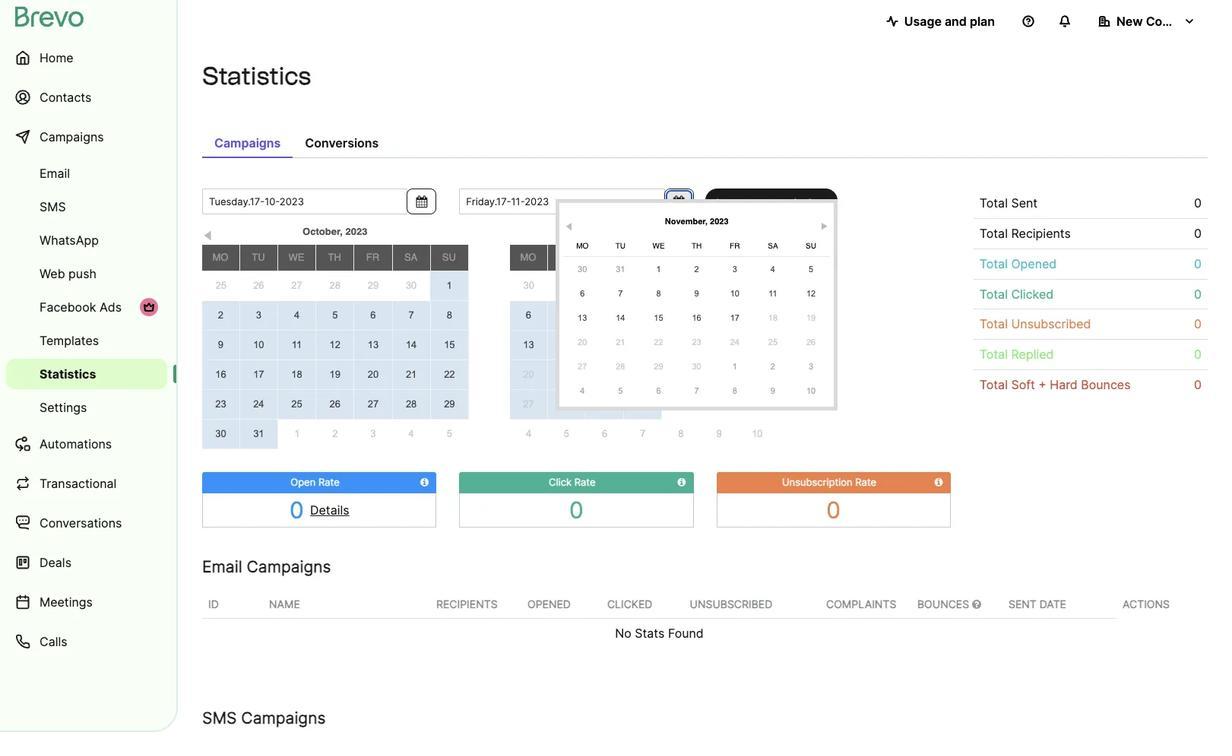 Task type: describe. For each thing, give the bounding box(es) containing it.
info circle image for click rate
[[678, 478, 686, 487]]

+
[[1039, 377, 1047, 392]]

11 for "11" link to the bottom
[[292, 339, 302, 351]]

0 horizontal spatial bounces
[[918, 597, 973, 610]]

1 horizontal spatial 25 link
[[278, 390, 316, 419]]

sms link
[[6, 192, 167, 222]]

1 horizontal spatial sa
[[713, 252, 726, 263]]

stats
[[635, 626, 665, 641]]

november, 2023 ▶ for rightmost 13 link
[[665, 217, 828, 231]]

1 horizontal spatial we
[[597, 252, 613, 263]]

rate for unsubscription rate
[[856, 476, 877, 488]]

0 vertical spatial 22
[[654, 338, 664, 347]]

1 horizontal spatial 15 link
[[643, 307, 675, 329]]

20 for rightmost 13 link 20 link
[[578, 338, 587, 347]]

0 horizontal spatial 14 link
[[393, 331, 430, 360]]

web push
[[40, 266, 97, 281]]

2 horizontal spatial 13 link
[[567, 307, 599, 329]]

web
[[40, 266, 65, 281]]

click rate
[[549, 476, 596, 488]]

new
[[1117, 14, 1143, 29]]

rate for click rate
[[575, 476, 596, 488]]

0 horizontal spatial 13 link
[[355, 331, 392, 360]]

1 vertical spatial 23 link
[[202, 390, 239, 419]]

2 horizontal spatial 26
[[807, 338, 816, 347]]

november, for "november, 2023" "link" related to rightmost 13 link
[[665, 217, 708, 227]]

1 horizontal spatial campaigns link
[[202, 128, 293, 158]]

plan
[[970, 14, 995, 29]]

◀ link for 30
[[564, 217, 575, 231]]

total clicked
[[980, 286, 1054, 302]]

date
[[1040, 597, 1067, 610]]

25 for topmost 25 link
[[216, 280, 227, 291]]

31 for right 31 link
[[616, 265, 625, 274]]

0 horizontal spatial 20 link
[[355, 360, 392, 389]]

total for total recipients
[[980, 226, 1008, 241]]

1 horizontal spatial 21 link
[[605, 332, 637, 353]]

whatsapp link
[[6, 225, 167, 256]]

1 horizontal spatial su
[[750, 252, 764, 263]]

sent
[[1009, 597, 1037, 610]]

conversions link
[[293, 128, 391, 158]]

1 horizontal spatial 31 link
[[605, 259, 637, 280]]

1 vertical spatial clicked
[[608, 597, 653, 610]]

13 for the left 13 link
[[368, 339, 379, 351]]

2 vertical spatial 26 link
[[316, 390, 354, 419]]

0 horizontal spatial 21
[[406, 369, 417, 380]]

facebook ads
[[40, 300, 122, 315]]

0 for total unsubscribed
[[1195, 317, 1202, 332]]

1 horizontal spatial 14 link
[[605, 307, 637, 329]]

total replied
[[980, 347, 1054, 362]]

meetings
[[40, 595, 93, 610]]

17 for the bottommost 17 link
[[253, 369, 264, 380]]

fr for 3
[[730, 241, 740, 250]]

contacts link
[[6, 79, 167, 116]]

templates
[[40, 333, 99, 348]]

settings link
[[6, 392, 167, 423]]

transactional link
[[6, 465, 167, 502]]

24 for 24 link to the left
[[253, 398, 264, 410]]

1 horizontal spatial 16 link
[[681, 307, 713, 329]]

1 horizontal spatial 26
[[330, 398, 341, 410]]

calls link
[[6, 624, 167, 660]]

found
[[668, 626, 704, 641]]

conversations link
[[6, 505, 167, 541]]

0 horizontal spatial recipients
[[437, 597, 498, 610]]

october,
[[303, 226, 343, 237]]

unsubscription rate
[[782, 476, 877, 488]]

1 vertical spatial 31 link
[[240, 420, 278, 449]]

1 vertical spatial 16
[[215, 369, 226, 380]]

and
[[945, 14, 967, 29]]

sent
[[1012, 195, 1038, 211]]

1 vertical spatial 19 link
[[316, 360, 354, 389]]

1 horizontal spatial 23 link
[[681, 332, 713, 353]]

2023 for middle 13 link "november, 2023" "link"
[[659, 226, 681, 237]]

1 vertical spatial 22
[[444, 369, 455, 380]]

we for 1
[[653, 241, 665, 250]]

sa for 4
[[768, 241, 778, 250]]

statistics link
[[6, 359, 167, 389]]

14 for leftmost 14 link
[[406, 339, 417, 351]]

11 for topmost "11" link
[[769, 289, 778, 298]]

open
[[291, 476, 316, 488]]

1 vertical spatial 26 link
[[795, 332, 827, 353]]

14 for the right 14 link
[[616, 313, 625, 322]]

left___rvooi image
[[143, 301, 155, 313]]

1 vertical spatial 17 link
[[240, 360, 278, 389]]

tu for 26
[[252, 252, 265, 263]]

whatsapp
[[40, 233, 99, 248]]

1 horizontal spatial 13 link
[[510, 331, 547, 360]]

1 vertical spatial opened
[[528, 597, 571, 610]]

▶ for "november, 2023" "link" related to rightmost 13 link
[[821, 222, 828, 231]]

click
[[549, 476, 572, 488]]

total opened
[[980, 256, 1057, 271]]

0 horizontal spatial 2023
[[346, 226, 368, 237]]

name
[[269, 597, 300, 610]]

17 for the rightmost 17 link
[[731, 313, 740, 322]]

▶ for middle 13 link "november, 2023" "link"
[[767, 230, 775, 242]]

◀ for 25
[[203, 230, 213, 242]]

0 for total clicked
[[1195, 286, 1202, 302]]

0 horizontal spatial 18 link
[[278, 360, 316, 389]]

calendar image
[[416, 195, 428, 208]]

1 horizontal spatial 17 link
[[719, 307, 751, 329]]

no stats found
[[615, 626, 704, 641]]

sent date
[[1009, 597, 1067, 610]]

meetings link
[[6, 584, 167, 621]]

25 for right 25 link
[[769, 338, 778, 347]]

1 horizontal spatial clicked
[[1012, 286, 1054, 302]]

0 for total soft + hard bounces
[[1195, 377, 1202, 392]]

0 for total replied
[[1195, 347, 1202, 362]]

home
[[40, 50, 73, 65]]

deals link
[[6, 544, 167, 581]]

0 vertical spatial 18 link
[[757, 307, 789, 329]]

rate for open rate
[[319, 476, 340, 488]]

total unsubscribed
[[980, 317, 1092, 332]]

automations
[[40, 437, 112, 452]]

bar chart image
[[717, 198, 731, 210]]

details
[[310, 502, 349, 518]]

show
[[734, 196, 767, 211]]

calls
[[40, 634, 67, 649]]

1 vertical spatial 16 link
[[202, 360, 239, 389]]

0 vertical spatial 26
[[253, 280, 264, 291]]

home link
[[6, 40, 167, 76]]

show statistics
[[731, 196, 826, 211]]

sms for sms campaigns
[[202, 708, 237, 727]]

1 vertical spatial 22 link
[[431, 360, 468, 389]]

unsubscription
[[782, 476, 853, 488]]

no
[[615, 626, 632, 641]]

push
[[69, 266, 97, 281]]

1 horizontal spatial mo
[[520, 252, 536, 263]]

0 vertical spatial unsubscribed
[[1012, 317, 1092, 332]]

0 horizontal spatial statistics
[[40, 367, 96, 382]]

facebook
[[40, 300, 96, 315]]

usage and plan
[[905, 14, 995, 29]]

2 horizontal spatial 25 link
[[757, 332, 789, 353]]

hard
[[1050, 377, 1078, 392]]

total soft + hard bounces
[[980, 377, 1131, 392]]

19 for the bottommost '19' link
[[330, 369, 341, 380]]

ads
[[100, 300, 122, 315]]

web push link
[[6, 259, 167, 289]]

su for 1
[[442, 252, 456, 263]]

fr for 29
[[366, 252, 380, 263]]

0 vertical spatial 25 link
[[202, 272, 240, 301]]

0 vertical spatial 21
[[616, 338, 625, 347]]

email for email campaigns
[[202, 557, 242, 576]]

0 vertical spatial 12 link
[[795, 283, 827, 304]]

sms campaigns
[[202, 708, 326, 727]]

0 vertical spatial 16
[[692, 313, 702, 322]]

new company button
[[1087, 6, 1208, 37]]

october, 2023 link
[[240, 223, 431, 241]]

1 vertical spatial 12 link
[[316, 331, 354, 360]]

contacts
[[40, 90, 92, 105]]

total sent
[[980, 195, 1038, 211]]

templates link
[[6, 325, 167, 356]]

email campaigns
[[202, 557, 331, 576]]

november, 2023 ▶ for middle 13 link
[[606, 226, 775, 242]]

0 vertical spatial 11 link
[[757, 283, 789, 304]]

1 horizontal spatial th
[[636, 252, 649, 263]]

1 horizontal spatial opened
[[1012, 256, 1057, 271]]



Task type: vqa. For each thing, say whether or not it's contained in the screenshot.


Task type: locate. For each thing, give the bounding box(es) containing it.
2 rate from the left
[[575, 476, 596, 488]]

2 horizontal spatial tu
[[616, 241, 626, 250]]

20 link for rightmost 13 link
[[567, 332, 599, 353]]

automations link
[[6, 426, 167, 462]]

deals
[[40, 555, 71, 570]]

25
[[216, 280, 227, 291], [769, 338, 778, 347], [292, 398, 303, 410]]

october, 2023
[[303, 226, 368, 237]]

0 vertical spatial 19 link
[[795, 307, 827, 329]]

1 vertical spatial 21 link
[[393, 360, 430, 389]]

1 horizontal spatial recipients
[[1012, 226, 1071, 241]]

1 vertical spatial 14 link
[[393, 331, 430, 360]]

2 horizontal spatial we
[[653, 241, 665, 250]]

facebook ads link
[[6, 292, 167, 322]]

soft
[[1012, 377, 1036, 392]]

sms for sms
[[40, 199, 66, 214]]

9
[[695, 289, 699, 298], [218, 339, 224, 351], [771, 386, 776, 395], [717, 428, 722, 439]]

total for total opened
[[980, 256, 1008, 271]]

18 for the topmost 18 link
[[769, 313, 778, 322]]

total for total unsubscribed
[[980, 317, 1008, 332]]

complaints
[[827, 597, 897, 610]]

sa down bar chart image
[[713, 252, 726, 263]]

4 total from the top
[[980, 286, 1008, 302]]

30 link
[[567, 259, 599, 280], [392, 272, 431, 301], [510, 272, 548, 301], [681, 356, 713, 377], [624, 390, 662, 419], [202, 420, 239, 449]]

1 horizontal spatial 20
[[523, 369, 534, 380]]

email up id
[[202, 557, 242, 576]]

1 vertical spatial unsubscribed
[[690, 597, 773, 610]]

13 for middle 13 link
[[523, 339, 534, 351]]

november, 2023 ▶ down the show
[[665, 217, 828, 231]]

2 horizontal spatial fr
[[730, 241, 740, 250]]

unsubscribed
[[1012, 317, 1092, 332], [690, 597, 773, 610]]

email up sms link
[[40, 166, 70, 181]]

6
[[580, 289, 585, 298], [371, 309, 376, 321], [526, 309, 532, 321], [657, 386, 661, 395], [602, 428, 608, 440]]

1 horizontal spatial 11 link
[[757, 283, 789, 304]]

1 horizontal spatial 19
[[807, 313, 816, 322]]

15 for right 15 link
[[654, 313, 664, 322]]

november, for middle 13 link "november, 2023" "link"
[[606, 226, 656, 237]]

3 total from the top
[[980, 256, 1008, 271]]

21
[[616, 338, 625, 347], [406, 369, 417, 380]]

november, 2023 link
[[602, 213, 792, 231], [548, 223, 739, 241]]

2023 down bar chart image
[[710, 217, 729, 227]]

0 horizontal spatial 20
[[368, 369, 379, 380]]

new company
[[1117, 14, 1203, 29]]

2023 right october,
[[346, 226, 368, 237]]

1 horizontal spatial 25
[[292, 398, 303, 410]]

info circle image
[[421, 478, 429, 487]]

23 link
[[681, 332, 713, 353], [202, 390, 239, 419]]

1 horizontal spatial 18 link
[[757, 307, 789, 329]]

0 vertical spatial 11
[[769, 289, 778, 298]]

total for total replied
[[980, 347, 1008, 362]]

1 horizontal spatial statistics
[[202, 62, 311, 90]]

0 vertical spatial recipients
[[1012, 226, 1071, 241]]

fr down october, 2023 link
[[366, 252, 380, 263]]

2023 for "november, 2023" "link" related to rightmost 13 link
[[710, 217, 729, 227]]

16 link
[[681, 307, 713, 329], [202, 360, 239, 389]]

20 link for middle 13 link
[[510, 360, 547, 389]]

total for total sent
[[980, 195, 1008, 211]]

november, 2023 ▶ down calendar image
[[606, 226, 775, 242]]

1 vertical spatial 21
[[406, 369, 417, 380]]

0 vertical spatial 23
[[692, 338, 702, 347]]

0 horizontal spatial 25 link
[[202, 272, 240, 301]]

sa down show statistics button
[[768, 241, 778, 250]]

1 link
[[643, 259, 675, 280], [431, 271, 468, 300], [719, 356, 751, 377], [663, 390, 700, 419], [278, 420, 316, 449]]

0 horizontal spatial 17
[[253, 369, 264, 380]]

total up total clicked
[[980, 256, 1008, 271]]

10 link
[[719, 283, 751, 304], [240, 331, 278, 360], [795, 380, 827, 402], [739, 420, 777, 448]]

0 vertical spatial email
[[40, 166, 70, 181]]

1 vertical spatial sms
[[202, 708, 237, 727]]

To text field
[[460, 189, 665, 214]]

total down total sent
[[980, 226, 1008, 241]]

su for 5
[[806, 241, 817, 250]]

0 for total sent
[[1195, 195, 1202, 211]]

1 vertical spatial bounces
[[918, 597, 973, 610]]

email for email
[[40, 166, 70, 181]]

0 vertical spatial 23 link
[[681, 332, 713, 353]]

fr down calendar image
[[674, 252, 688, 263]]

8 link
[[643, 283, 675, 304], [431, 301, 468, 330], [719, 380, 751, 402], [662, 420, 700, 448]]

total down total opened
[[980, 286, 1008, 302]]

1 horizontal spatial 23
[[692, 338, 702, 347]]

settings
[[40, 400, 87, 415]]

replied
[[1012, 347, 1054, 362]]

1 vertical spatial 14
[[406, 339, 417, 351]]

5
[[809, 265, 814, 274], [332, 309, 338, 321], [618, 386, 623, 395], [564, 428, 570, 440], [447, 428, 452, 440]]

0 horizontal spatial 12
[[330, 339, 341, 351]]

1 horizontal spatial 15
[[654, 313, 664, 322]]

conversations
[[40, 516, 122, 531]]

7 total from the top
[[980, 377, 1008, 392]]

rate right unsubscription
[[856, 476, 877, 488]]

0 vertical spatial 25
[[216, 280, 227, 291]]

7
[[618, 289, 623, 298], [409, 309, 414, 321], [695, 386, 699, 395], [640, 428, 646, 440]]

0 for total opened
[[1195, 256, 1202, 271]]

november, 2023 link for rightmost 13 link
[[602, 213, 792, 231]]

calendar image
[[673, 195, 685, 208]]

1 horizontal spatial 24 link
[[719, 332, 751, 353]]

sa down calendar icon
[[405, 252, 418, 263]]

su
[[806, 241, 817, 250], [442, 252, 456, 263], [750, 252, 764, 263]]

1 horizontal spatial 17
[[731, 313, 740, 322]]

1 vertical spatial 23
[[215, 398, 226, 410]]

1 horizontal spatial tu
[[560, 252, 573, 263]]

info circle image
[[678, 478, 686, 487], [935, 478, 944, 487]]

1 horizontal spatial 31
[[616, 265, 625, 274]]

15 link
[[643, 307, 675, 329], [431, 331, 468, 360]]

22
[[654, 338, 664, 347], [444, 369, 455, 380]]

2023 down calendar image
[[659, 226, 681, 237]]

0 horizontal spatial 31 link
[[240, 420, 278, 449]]

0 horizontal spatial we
[[289, 252, 305, 263]]

0 horizontal spatial 13
[[368, 339, 379, 351]]

11 link
[[757, 283, 789, 304], [278, 331, 316, 360]]

12 link
[[795, 283, 827, 304], [316, 331, 354, 360]]

bounces
[[1082, 377, 1131, 392], [918, 597, 973, 610]]

id
[[208, 597, 219, 610]]

1 horizontal spatial 12 link
[[795, 283, 827, 304]]

17
[[731, 313, 740, 322], [253, 369, 264, 380]]

0 for total recipients
[[1195, 226, 1202, 241]]

th for 28
[[328, 252, 341, 263]]

3 link
[[719, 259, 751, 280], [240, 301, 278, 330], [795, 356, 827, 377], [739, 390, 777, 419], [354, 420, 392, 449]]

0 horizontal spatial 16
[[215, 369, 226, 380]]

4
[[771, 265, 776, 274], [294, 309, 300, 321], [580, 386, 585, 395], [526, 428, 532, 440], [409, 428, 414, 440]]

total for total clicked
[[980, 286, 1008, 302]]

1 horizontal spatial ◀
[[566, 222, 573, 231]]

statistics
[[202, 62, 311, 90], [770, 196, 826, 211], [40, 367, 96, 382]]

2 horizontal spatial statistics
[[770, 196, 826, 211]]

total recipients
[[980, 226, 1071, 241]]

0 horizontal spatial 11 link
[[278, 331, 316, 360]]

0 vertical spatial 26 link
[[240, 272, 278, 301]]

20 for left 20 link
[[368, 369, 379, 380]]

usage
[[905, 14, 942, 29]]

10
[[731, 289, 740, 298], [253, 339, 264, 351], [807, 386, 816, 395], [752, 428, 763, 439]]

conversions
[[305, 135, 379, 151]]

usage and plan button
[[874, 6, 1008, 37]]

1 vertical spatial email
[[202, 557, 242, 576]]

2 vertical spatial 25
[[292, 398, 303, 410]]

◀
[[566, 222, 573, 231], [203, 230, 213, 242]]

0 details
[[290, 496, 349, 524]]

0 vertical spatial opened
[[1012, 256, 1057, 271]]

1 rate from the left
[[319, 476, 340, 488]]

1 horizontal spatial 22 link
[[643, 332, 675, 353]]

1 info circle image from the left
[[678, 478, 686, 487]]

we for 27
[[289, 252, 305, 263]]

From text field
[[202, 189, 408, 214]]

0 horizontal spatial info circle image
[[678, 478, 686, 487]]

14 link
[[605, 307, 637, 329], [393, 331, 430, 360]]

november, down to text box
[[606, 226, 656, 237]]

1 vertical spatial 19
[[330, 369, 341, 380]]

0 vertical spatial bounces
[[1082, 377, 1131, 392]]

9 link
[[681, 283, 713, 304], [202, 331, 239, 360], [757, 380, 789, 402], [700, 420, 739, 448]]

22 link
[[643, 332, 675, 353], [431, 360, 468, 389]]

2 vertical spatial 25 link
[[278, 390, 316, 419]]

tu
[[616, 241, 626, 250], [252, 252, 265, 263], [560, 252, 573, 263]]

info circle image for unsubscription rate
[[935, 478, 944, 487]]

1 total from the top
[[980, 195, 1008, 211]]

0 horizontal spatial 15
[[444, 339, 455, 351]]

1 horizontal spatial sms
[[202, 708, 237, 727]]

rate right click
[[575, 476, 596, 488]]

1 horizontal spatial 22
[[654, 338, 664, 347]]

unsubscribed up found
[[690, 597, 773, 610]]

1 vertical spatial 24
[[253, 398, 264, 410]]

mo for 26
[[212, 252, 228, 263]]

show statistics button
[[705, 189, 838, 219]]

15 for 15 link to the left
[[444, 339, 455, 351]]

2 horizontal spatial mo
[[577, 241, 589, 250]]

0 vertical spatial statistics
[[202, 62, 311, 90]]

29
[[368, 280, 379, 291], [654, 362, 664, 371], [444, 398, 455, 410], [599, 398, 610, 410]]

0 horizontal spatial 23
[[215, 398, 226, 410]]

24 for right 24 link
[[731, 338, 740, 347]]

campaigns
[[40, 129, 104, 144], [214, 135, 281, 151], [247, 557, 331, 576], [241, 708, 326, 727]]

2 total from the top
[[980, 226, 1008, 241]]

0 horizontal spatial 31
[[253, 428, 264, 440]]

clicked up no
[[608, 597, 653, 610]]

transactional
[[40, 476, 117, 491]]

0 horizontal spatial rate
[[319, 476, 340, 488]]

company
[[1147, 14, 1203, 29]]

0 horizontal spatial 24 link
[[240, 390, 278, 419]]

4 link
[[757, 259, 789, 280], [278, 301, 316, 330], [567, 380, 599, 402], [510, 420, 548, 449], [392, 420, 431, 449]]

5 total from the top
[[980, 317, 1008, 332]]

0 horizontal spatial 19 link
[[316, 360, 354, 389]]

30
[[578, 265, 587, 274], [406, 280, 417, 291], [524, 280, 535, 291], [692, 362, 702, 371], [638, 398, 649, 410], [215, 428, 226, 440]]

◀ link for 25
[[202, 227, 214, 242]]

29 link
[[354, 272, 392, 301], [643, 356, 675, 377], [431, 390, 468, 419], [586, 390, 624, 419]]

november, 2023 link for middle 13 link
[[548, 223, 739, 241]]

1 horizontal spatial 18
[[769, 313, 778, 322]]

31 for bottommost 31 link
[[253, 428, 264, 440]]

rate right open
[[319, 476, 340, 488]]

total left 'sent' at the top right
[[980, 195, 1008, 211]]

1 vertical spatial 12
[[330, 339, 341, 351]]

fr down bar chart image
[[730, 241, 740, 250]]

2 horizontal spatial 13
[[578, 313, 587, 322]]

open rate
[[291, 476, 340, 488]]

24 link
[[719, 332, 751, 353], [240, 390, 278, 419]]

unsubscribed up replied
[[1012, 317, 1092, 332]]

25 link
[[202, 272, 240, 301], [757, 332, 789, 353], [278, 390, 316, 419]]

1 horizontal spatial 12
[[807, 289, 816, 298]]

sa for 30
[[405, 252, 418, 263]]

▶ down show statistics
[[821, 222, 828, 231]]

18 for the leftmost 18 link
[[292, 369, 303, 380]]

actions
[[1123, 598, 1170, 611]]

12
[[807, 289, 816, 298], [330, 339, 341, 351]]

19 for '19' link to the top
[[807, 313, 816, 322]]

total for total soft + hard bounces
[[980, 377, 1008, 392]]

13 for rightmost 13 link
[[578, 313, 587, 322]]

1 vertical spatial 11 link
[[278, 331, 316, 360]]

total down total clicked
[[980, 317, 1008, 332]]

0 horizontal spatial tu
[[252, 252, 265, 263]]

email link
[[6, 158, 167, 189]]

20 link
[[567, 332, 599, 353], [355, 360, 392, 389], [510, 360, 547, 389]]

rate
[[319, 476, 340, 488], [575, 476, 596, 488], [856, 476, 877, 488]]

16
[[692, 313, 702, 322], [215, 369, 226, 380]]

mo for 31
[[577, 241, 589, 250]]

▶ down show statistics button
[[767, 230, 775, 242]]

0 horizontal spatial campaigns link
[[6, 119, 167, 155]]

27
[[292, 280, 303, 291], [578, 362, 587, 371], [368, 398, 379, 410], [523, 398, 534, 410]]

1 horizontal spatial info circle image
[[935, 478, 944, 487]]

20 for 20 link related to middle 13 link
[[523, 369, 534, 380]]

3 rate from the left
[[856, 476, 877, 488]]

1 horizontal spatial november,
[[665, 217, 708, 227]]

total left replied
[[980, 347, 1008, 362]]

1 horizontal spatial 14
[[616, 313, 625, 322]]

13
[[578, 313, 587, 322], [368, 339, 379, 351], [523, 339, 534, 351]]

▶ link
[[819, 217, 831, 231]]

november, down calendar image
[[665, 217, 708, 227]]

20
[[578, 338, 587, 347], [368, 369, 379, 380], [523, 369, 534, 380]]

1 horizontal spatial 13
[[523, 339, 534, 351]]

1 vertical spatial 18
[[292, 369, 303, 380]]

0
[[1195, 195, 1202, 211], [1195, 226, 1202, 241], [1195, 256, 1202, 271], [1195, 286, 1202, 302], [1195, 317, 1202, 332], [1195, 347, 1202, 362], [1195, 377, 1202, 392], [290, 496, 304, 524], [570, 496, 584, 524], [827, 496, 841, 524]]

1 horizontal spatial 2023
[[659, 226, 681, 237]]

2 info circle image from the left
[[935, 478, 944, 487]]

11
[[769, 289, 778, 298], [292, 339, 302, 351]]

0 horizontal spatial 12 link
[[316, 331, 354, 360]]

1 horizontal spatial 20 link
[[510, 360, 547, 389]]

25 for middle 25 link
[[292, 398, 303, 410]]

0 horizontal spatial th
[[328, 252, 341, 263]]

0 horizontal spatial 22
[[444, 369, 455, 380]]

clicked up total unsubscribed
[[1012, 286, 1054, 302]]

1 vertical spatial 17
[[253, 369, 264, 380]]

28
[[330, 280, 341, 291], [616, 362, 625, 371], [406, 398, 417, 410], [561, 398, 572, 410]]

0 horizontal spatial sa
[[405, 252, 418, 263]]

th for 2
[[692, 241, 702, 250]]

6 total from the top
[[980, 347, 1008, 362]]

0 vertical spatial 31 link
[[605, 259, 637, 280]]

1 vertical spatial 26
[[807, 338, 816, 347]]

total left soft
[[980, 377, 1008, 392]]

6 link
[[567, 283, 599, 304], [355, 301, 392, 330], [510, 301, 547, 330], [643, 380, 675, 402], [586, 420, 624, 449]]

◀ for 30
[[566, 222, 573, 231]]

0 horizontal spatial 15 link
[[431, 331, 468, 360]]

mo
[[577, 241, 589, 250], [212, 252, 228, 263], [520, 252, 536, 263]]

1 horizontal spatial fr
[[674, 252, 688, 263]]

statistics inside button
[[770, 196, 826, 211]]

tu for 31
[[616, 241, 626, 250]]



